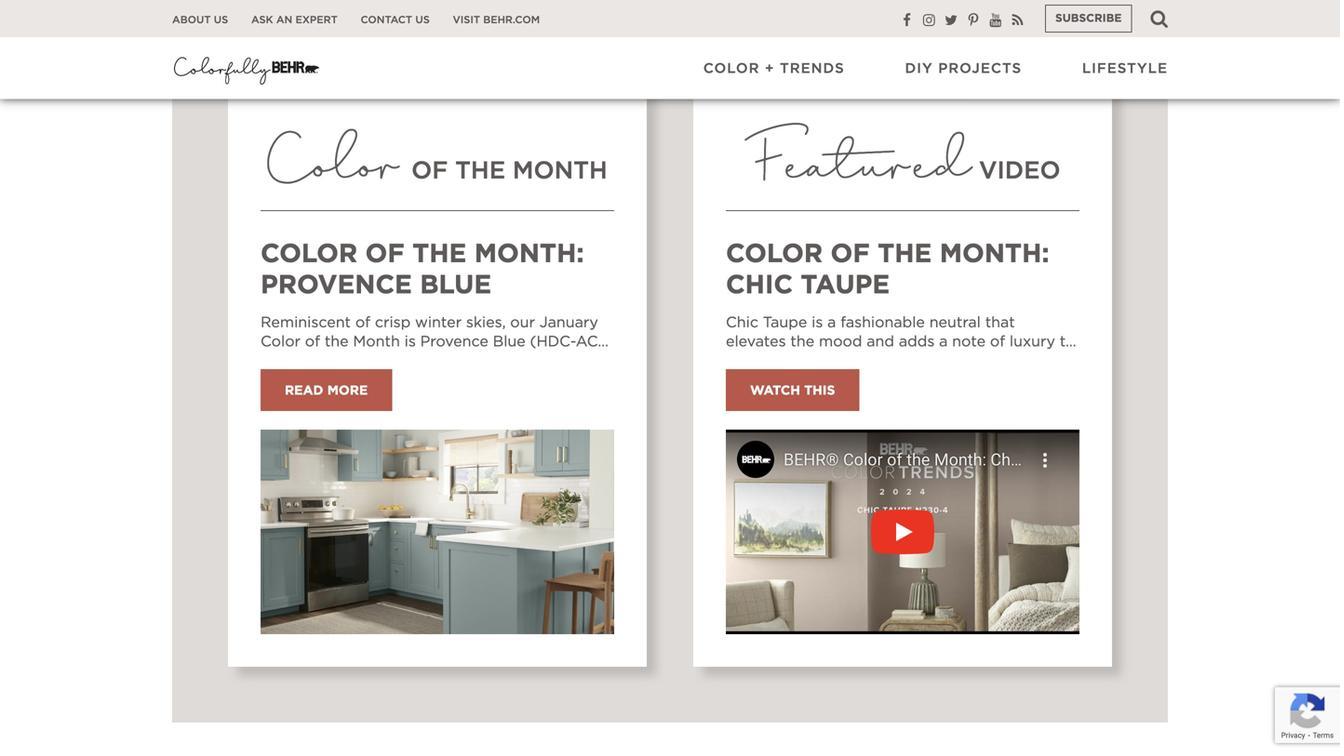 Task type: locate. For each thing, give the bounding box(es) containing it.
us for contact us
[[416, 15, 430, 25]]

color of the month: provence blue
[[261, 241, 584, 299]]

read
[[285, 385, 324, 398]]

color + trends
[[704, 62, 845, 76]]

month: for color
[[475, 241, 584, 267]]

1 month: from the left
[[475, 241, 584, 267]]

this
[[804, 385, 836, 398]]

expert
[[296, 15, 338, 25]]

2 month: from the left
[[940, 241, 1050, 267]]

month: inside color of the month: provence blue
[[475, 241, 584, 267]]

the
[[455, 159, 506, 183]]

contact us link
[[361, 13, 430, 27]]

read more link
[[261, 369, 392, 411]]

month: inside color of the month: chic taupe
[[940, 241, 1050, 267]]

color of the month: provence blue link
[[261, 241, 584, 299]]

us inside about us link
[[214, 15, 228, 25]]

color inside color of the month: chic taupe
[[726, 241, 823, 267]]

2 us from the left
[[416, 15, 430, 25]]

more
[[327, 385, 368, 398]]

month
[[513, 159, 608, 183]]

the up taupe
[[878, 241, 932, 267]]

video
[[979, 159, 1061, 183]]

contact
[[361, 15, 412, 25]]

lifestyle
[[1083, 62, 1168, 76]]

month: down video
[[940, 241, 1050, 267]]

1 us from the left
[[214, 15, 228, 25]]

of for color
[[365, 241, 405, 267]]

about us link
[[172, 13, 228, 27]]

the
[[413, 241, 467, 267], [878, 241, 932, 267]]

visit behr.com link
[[453, 13, 540, 27]]

0 horizontal spatial month:
[[475, 241, 584, 267]]

month: up blue
[[475, 241, 584, 267]]

us
[[214, 15, 228, 25], [416, 15, 430, 25]]

1 horizontal spatial us
[[416, 15, 430, 25]]

color inside color of the month: provence blue
[[261, 241, 358, 267]]

the inside color of the month: provence blue
[[413, 241, 467, 267]]

+
[[765, 62, 775, 76]]

1 of from the left
[[365, 241, 405, 267]]

subscribe link
[[1046, 5, 1132, 33]]

0 horizontal spatial us
[[214, 15, 228, 25]]

blue
[[420, 273, 492, 299]]

of inside color of the month: chic taupe
[[831, 241, 870, 267]]

month:
[[475, 241, 584, 267], [940, 241, 1050, 267]]

0 horizontal spatial of
[[365, 241, 405, 267]]

us right the about
[[214, 15, 228, 25]]

us inside "contact us" link
[[416, 15, 430, 25]]

color of the month
[[267, 109, 608, 213]]

0 horizontal spatial the
[[413, 241, 467, 267]]

of inside color of the month: provence blue
[[365, 241, 405, 267]]

the up blue
[[413, 241, 467, 267]]

an
[[276, 15, 293, 25]]

the inside color of the month: chic taupe
[[878, 241, 932, 267]]

of
[[365, 241, 405, 267], [831, 241, 870, 267]]

diy projects
[[905, 62, 1022, 76]]

1 horizontal spatial month:
[[940, 241, 1050, 267]]

2 the from the left
[[878, 241, 932, 267]]

ask an expert link
[[251, 13, 338, 27]]

of for featured
[[831, 241, 870, 267]]

us right contact
[[416, 15, 430, 25]]

diy
[[905, 62, 934, 76]]

month: for featured
[[940, 241, 1050, 267]]

of up provence
[[365, 241, 405, 267]]

color for color of the month: chic taupe
[[726, 241, 823, 267]]

featured image image
[[261, 430, 614, 635]]

1 horizontal spatial of
[[831, 241, 870, 267]]

color for color of the month: provence blue
[[261, 241, 358, 267]]

1 horizontal spatial the
[[878, 241, 932, 267]]

1 the from the left
[[413, 241, 467, 267]]

watch
[[750, 385, 801, 398]]

taupe
[[801, 273, 890, 299]]

us for about us
[[214, 15, 228, 25]]

2 of from the left
[[831, 241, 870, 267]]

of up taupe
[[831, 241, 870, 267]]

color
[[704, 62, 760, 76], [267, 109, 404, 213], [261, 241, 358, 267], [726, 241, 823, 267]]



Task type: describe. For each thing, give the bounding box(es) containing it.
color of the month: chic taupe
[[726, 241, 1050, 299]]

diy projects link
[[905, 60, 1022, 78]]

trends
[[780, 62, 845, 76]]

the for color
[[413, 241, 467, 267]]

read more
[[285, 385, 368, 398]]

watch this
[[750, 385, 836, 398]]

subscribe
[[1056, 13, 1122, 24]]

featured video
[[745, 109, 1061, 213]]

ask an expert
[[251, 15, 338, 25]]

behr.com
[[483, 15, 540, 25]]

projects
[[939, 62, 1022, 76]]

watch this link
[[726, 369, 860, 411]]

search image
[[1151, 9, 1168, 28]]

color for color + trends
[[704, 62, 760, 76]]

about
[[172, 15, 211, 25]]

color + trends link
[[704, 60, 845, 78]]

provence
[[261, 273, 412, 299]]

colorfully behr image
[[172, 51, 321, 88]]

the for featured
[[878, 241, 932, 267]]

color for color of the month
[[267, 109, 404, 213]]

about us
[[172, 15, 228, 25]]

lifestyle link
[[1083, 60, 1168, 78]]

color of the month: chic taupe link
[[726, 241, 1050, 299]]

visit behr.com
[[453, 15, 540, 25]]

chic
[[726, 273, 793, 299]]

visit
[[453, 15, 480, 25]]

of
[[412, 159, 448, 183]]

ask
[[251, 15, 273, 25]]

contact us
[[361, 15, 430, 25]]

featured
[[745, 109, 972, 213]]



Task type: vqa. For each thing, say whether or not it's contained in the screenshot.
MONTH
yes



